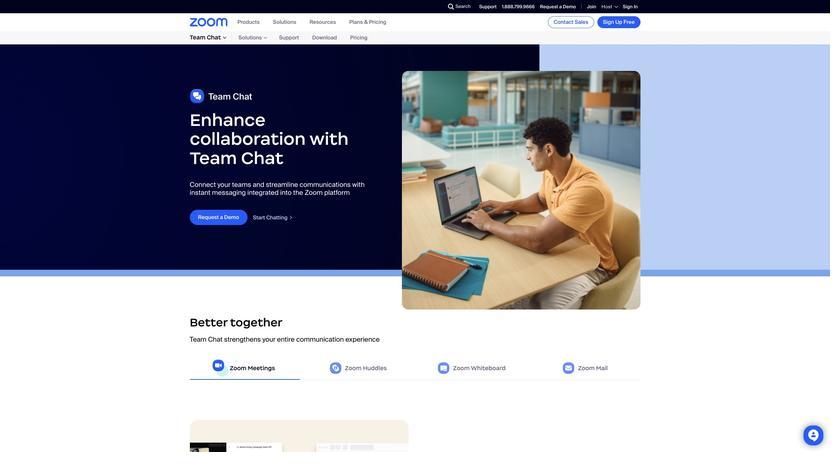 Task type: locate. For each thing, give the bounding box(es) containing it.
zoom for zoom mail
[[579, 365, 595, 372]]

team down zoom logo
[[190, 34, 206, 41]]

solutions
[[273, 19, 297, 26], [239, 34, 262, 41]]

team inside the enhance collaboration with team chat
[[190, 147, 237, 169]]

better together
[[190, 315, 283, 330]]

zoom meetings
[[230, 365, 275, 372]]

0 vertical spatial with
[[310, 128, 349, 150]]

download link
[[306, 33, 344, 43]]

zoom whiteboard button
[[417, 357, 527, 380]]

1 horizontal spatial a
[[560, 4, 562, 10]]

0 horizontal spatial with
[[310, 128, 349, 150]]

1 horizontal spatial request
[[540, 4, 559, 10]]

solutions for products
[[273, 19, 297, 26]]

better
[[190, 315, 228, 330]]

0 vertical spatial support link
[[480, 4, 497, 10]]

chat for team chat strengthens your entire communication experience
[[208, 335, 223, 344]]

zoom logo image
[[190, 18, 228, 26]]

1 horizontal spatial with
[[353, 181, 365, 189]]

1 vertical spatial your
[[263, 335, 276, 344]]

demo for rightmost request a demo link
[[563, 4, 576, 10]]

1 vertical spatial with
[[353, 181, 365, 189]]

1 horizontal spatial sign
[[623, 4, 633, 10]]

pricing
[[369, 19, 387, 26], [350, 34, 368, 41]]

solutions button
[[273, 19, 297, 26], [232, 33, 273, 43]]

your inside connect your teams and streamline communications with instant messaging integrated into the zoom platform
[[218, 181, 231, 189]]

1 horizontal spatial pricing
[[369, 19, 387, 26]]

download
[[312, 34, 337, 41]]

support link
[[480, 4, 497, 10], [273, 33, 306, 43]]

request a demo up contact
[[540, 4, 576, 10]]

join link
[[587, 4, 597, 10]]

0 vertical spatial solutions
[[273, 19, 297, 26]]

support
[[480, 4, 497, 10], [279, 34, 299, 41]]

communications
[[300, 181, 351, 189]]

1 vertical spatial pricing
[[350, 34, 368, 41]]

team for team chat strengthens your entire communication experience
[[190, 335, 207, 344]]

request up contact
[[540, 4, 559, 10]]

0 horizontal spatial support
[[279, 34, 299, 41]]

demo up contact sales
[[563, 4, 576, 10]]

join
[[587, 4, 597, 10]]

demo inside enhance collaboration with team chat main content
[[224, 214, 239, 221]]

entire
[[277, 335, 295, 344]]

sign left up
[[603, 19, 615, 26]]

0 horizontal spatial your
[[218, 181, 231, 189]]

a up contact
[[560, 4, 562, 10]]

zoom mail
[[579, 365, 608, 372]]

1 vertical spatial sign
[[603, 19, 615, 26]]

team
[[190, 34, 206, 41], [190, 147, 237, 169], [190, 335, 207, 344]]

meetings
[[248, 365, 275, 372]]

streamline
[[266, 181, 298, 189]]

1 vertical spatial support link
[[273, 33, 306, 43]]

products button
[[238, 19, 260, 26]]

chat inside the enhance collaboration with team chat
[[241, 147, 284, 169]]

request a demo
[[540, 4, 576, 10], [198, 214, 239, 221]]

zoom huddles
[[345, 365, 387, 372]]

team chat
[[190, 34, 221, 41]]

request for rightmost request a demo link
[[540, 4, 559, 10]]

0 vertical spatial pricing
[[369, 19, 387, 26]]

request a demo down messaging
[[198, 214, 239, 221]]

experience
[[346, 335, 380, 344]]

chat down better
[[208, 335, 223, 344]]

team inside dropdown button
[[190, 34, 206, 41]]

0 horizontal spatial request
[[198, 214, 219, 221]]

1 horizontal spatial your
[[263, 335, 276, 344]]

host button
[[602, 4, 618, 10]]

0 vertical spatial a
[[560, 4, 562, 10]]

1 vertical spatial request
[[198, 214, 219, 221]]

zoom left mail
[[579, 365, 595, 372]]

0 horizontal spatial pricing
[[350, 34, 368, 41]]

pricing down plans
[[350, 34, 368, 41]]

in
[[634, 4, 638, 10]]

your left entire
[[263, 335, 276, 344]]

up
[[616, 19, 623, 26]]

request inside enhance collaboration with team chat main content
[[198, 214, 219, 221]]

1 team from the top
[[190, 34, 206, 41]]

your left teams
[[218, 181, 231, 189]]

0 vertical spatial demo
[[563, 4, 576, 10]]

instant
[[190, 188, 211, 197]]

1 horizontal spatial support
[[480, 4, 497, 10]]

a
[[560, 4, 562, 10], [220, 214, 223, 221]]

1.888.799.9666 link
[[502, 4, 535, 10]]

with inside connect your teams and streamline communications with instant messaging integrated into the zoom platform
[[353, 181, 365, 189]]

request for request a demo link within enhance collaboration with team chat main content
[[198, 214, 219, 221]]

request a demo inside enhance collaboration with team chat main content
[[198, 214, 239, 221]]

1 vertical spatial request a demo link
[[190, 210, 248, 225]]

2 vertical spatial chat
[[208, 335, 223, 344]]

connect
[[190, 181, 216, 189]]

tabs tab list
[[190, 357, 641, 381]]

1.888.799.9666
[[502, 4, 535, 10]]

contact
[[554, 19, 574, 26]]

0 horizontal spatial solutions button
[[232, 33, 273, 43]]

chatting
[[266, 214, 288, 221]]

team for team chat
[[190, 34, 206, 41]]

zoom meetings button
[[190, 357, 300, 380]]

2 team from the top
[[190, 147, 237, 169]]

1 vertical spatial solutions
[[239, 34, 262, 41]]

chat up and
[[241, 147, 284, 169]]

1 horizontal spatial solutions
[[273, 19, 297, 26]]

a for request a demo link within enhance collaboration with team chat main content
[[220, 214, 223, 221]]

1 vertical spatial a
[[220, 214, 223, 221]]

chat down zoom logo
[[207, 34, 221, 41]]

plans & pricing
[[350, 19, 387, 26]]

zoom meetings tab panel
[[190, 407, 641, 452]]

zoom whiteboard
[[453, 365, 506, 372]]

0 vertical spatial solutions button
[[273, 19, 297, 26]]

0 vertical spatial your
[[218, 181, 231, 189]]

zoom
[[305, 188, 323, 197], [230, 365, 247, 372], [345, 365, 362, 372], [453, 365, 470, 372], [579, 365, 595, 372]]

pricing right &
[[369, 19, 387, 26]]

start chatting link
[[253, 214, 293, 221]]

zoom meetings image
[[213, 360, 225, 372]]

your
[[218, 181, 231, 189], [263, 335, 276, 344]]

1 vertical spatial solutions button
[[232, 33, 273, 43]]

man sitting at desk with computer image
[[402, 71, 641, 310]]

request a demo link up contact
[[540, 4, 576, 10]]

1 vertical spatial team
[[190, 147, 237, 169]]

solutions button for products
[[273, 19, 297, 26]]

sign up free link
[[598, 16, 641, 28]]

0 horizontal spatial support link
[[273, 33, 306, 43]]

1 horizontal spatial demo
[[563, 4, 576, 10]]

1 horizontal spatial request a demo link
[[540, 4, 576, 10]]

with
[[310, 128, 349, 150], [353, 181, 365, 189]]

zoom right zoom huddles icon
[[345, 365, 362, 372]]

0 vertical spatial chat
[[207, 34, 221, 41]]

enhance
[[190, 109, 266, 131]]

demo
[[563, 4, 576, 10], [224, 214, 239, 221]]

sign inside 'sign up free' link
[[603, 19, 615, 26]]

0 horizontal spatial solutions
[[239, 34, 262, 41]]

1 vertical spatial request a demo
[[198, 214, 239, 221]]

2 vertical spatial team
[[190, 335, 207, 344]]

1 vertical spatial support
[[279, 34, 299, 41]]

whiteboard
[[471, 365, 506, 372]]

None search field
[[424, 1, 450, 12]]

zoom right the
[[305, 188, 323, 197]]

a down messaging
[[220, 214, 223, 221]]

huddles
[[363, 365, 387, 372]]

sign
[[623, 4, 633, 10], [603, 19, 615, 26]]

sign left in
[[623, 4, 633, 10]]

collaboration
[[190, 128, 306, 150]]

request down instant
[[198, 214, 219, 221]]

1 vertical spatial chat
[[241, 147, 284, 169]]

demo down messaging
[[224, 214, 239, 221]]

request a demo link inside enhance collaboration with team chat main content
[[190, 210, 248, 225]]

request a demo link down messaging
[[190, 210, 248, 225]]

solutions inside popup button
[[239, 34, 262, 41]]

1 vertical spatial demo
[[224, 214, 239, 221]]

strengthens
[[224, 335, 261, 344]]

team down better
[[190, 335, 207, 344]]

0 vertical spatial team
[[190, 34, 206, 41]]

sign in link
[[623, 4, 638, 10]]

pricing link
[[344, 33, 374, 43]]

zoom inside 'button'
[[345, 365, 362, 372]]

team up connect
[[190, 147, 237, 169]]

chat
[[207, 34, 221, 41], [241, 147, 284, 169], [208, 335, 223, 344]]

0 horizontal spatial sign
[[603, 19, 615, 26]]

sign for sign in
[[623, 4, 633, 10]]

1 horizontal spatial request a demo
[[540, 4, 576, 10]]

integrated
[[248, 188, 279, 197]]

1 horizontal spatial solutions button
[[273, 19, 297, 26]]

chat inside dropdown button
[[207, 34, 221, 41]]

0 vertical spatial request
[[540, 4, 559, 10]]

0 horizontal spatial request a demo link
[[190, 210, 248, 225]]

0 horizontal spatial demo
[[224, 214, 239, 221]]

support for leftmost support link
[[279, 34, 299, 41]]

0 vertical spatial request a demo link
[[540, 4, 576, 10]]

a inside main content
[[220, 214, 223, 221]]

0 horizontal spatial request a demo
[[198, 214, 239, 221]]

0 horizontal spatial a
[[220, 214, 223, 221]]

zoom for zoom whiteboard
[[453, 365, 470, 372]]

request
[[540, 4, 559, 10], [198, 214, 219, 221]]

zoom right zoom whiteboard icon
[[453, 365, 470, 372]]

request a demo link
[[540, 4, 576, 10], [190, 210, 248, 225]]

zoom mail image
[[563, 363, 575, 374]]

0 vertical spatial support
[[480, 4, 497, 10]]

zoom right zoom meetings icon
[[230, 365, 247, 372]]

3 team from the top
[[190, 335, 207, 344]]

zoom huddles button
[[303, 357, 414, 380]]

0 vertical spatial sign
[[623, 4, 633, 10]]



Task type: vqa. For each thing, say whether or not it's contained in the screenshot.
the left Center
no



Task type: describe. For each thing, give the bounding box(es) containing it.
into
[[280, 188, 292, 197]]

start
[[253, 214, 265, 221]]

together
[[230, 315, 283, 330]]

support for rightmost support link
[[480, 4, 497, 10]]

1 horizontal spatial support link
[[480, 4, 497, 10]]

zoom for zoom huddles
[[345, 365, 362, 372]]

&
[[364, 19, 368, 26]]

connect your teams and streamline communications with instant messaging integrated into the zoom platform
[[190, 181, 365, 197]]

and
[[253, 181, 264, 189]]

mail
[[597, 365, 608, 372]]

plans
[[350, 19, 363, 26]]

0 vertical spatial request a demo
[[540, 4, 576, 10]]

free
[[624, 19, 635, 26]]

resources button
[[310, 19, 336, 26]]

solutions for team chat
[[239, 34, 262, 41]]

zoom huddles image
[[330, 363, 342, 374]]

enhance collaboration with team chat main content
[[0, 44, 831, 452]]

team chat strengthens your entire communication experience
[[190, 335, 380, 344]]

messaging
[[212, 188, 246, 197]]

chat for team chat
[[207, 34, 221, 41]]

zoom inside connect your teams and streamline communications with instant messaging integrated into the zoom platform
[[305, 188, 323, 197]]

demo for request a demo link within enhance collaboration with team chat main content
[[224, 214, 239, 221]]

contact sales
[[554, 19, 589, 26]]

zoom whiteboard image
[[438, 363, 450, 374]]

contact sales link
[[548, 16, 595, 28]]

team chat icon image
[[190, 89, 253, 104]]

platform
[[324, 188, 350, 197]]

zoom mail button
[[531, 357, 641, 380]]

solutions button for team chat
[[232, 33, 273, 43]]

communication
[[296, 335, 344, 344]]

teams
[[232, 181, 251, 189]]

the
[[293, 188, 303, 197]]

plans & pricing link
[[350, 19, 387, 26]]

team chat button
[[190, 33, 232, 43]]

products
[[238, 19, 260, 26]]

start chatting
[[253, 214, 288, 221]]

zoom for zoom meetings
[[230, 365, 247, 372]]

search
[[456, 3, 471, 9]]

search image
[[448, 4, 454, 10]]

host
[[602, 4, 613, 10]]

sign in
[[623, 4, 638, 10]]

resources
[[310, 19, 336, 26]]

with inside the enhance collaboration with team chat
[[310, 128, 349, 150]]

sales
[[575, 19, 589, 26]]

sign for sign up free
[[603, 19, 615, 26]]

a for rightmost request a demo link
[[560, 4, 562, 10]]

enhance collaboration with team chat
[[190, 109, 349, 169]]

sign up free
[[603, 19, 635, 26]]

search image
[[448, 4, 454, 10]]



